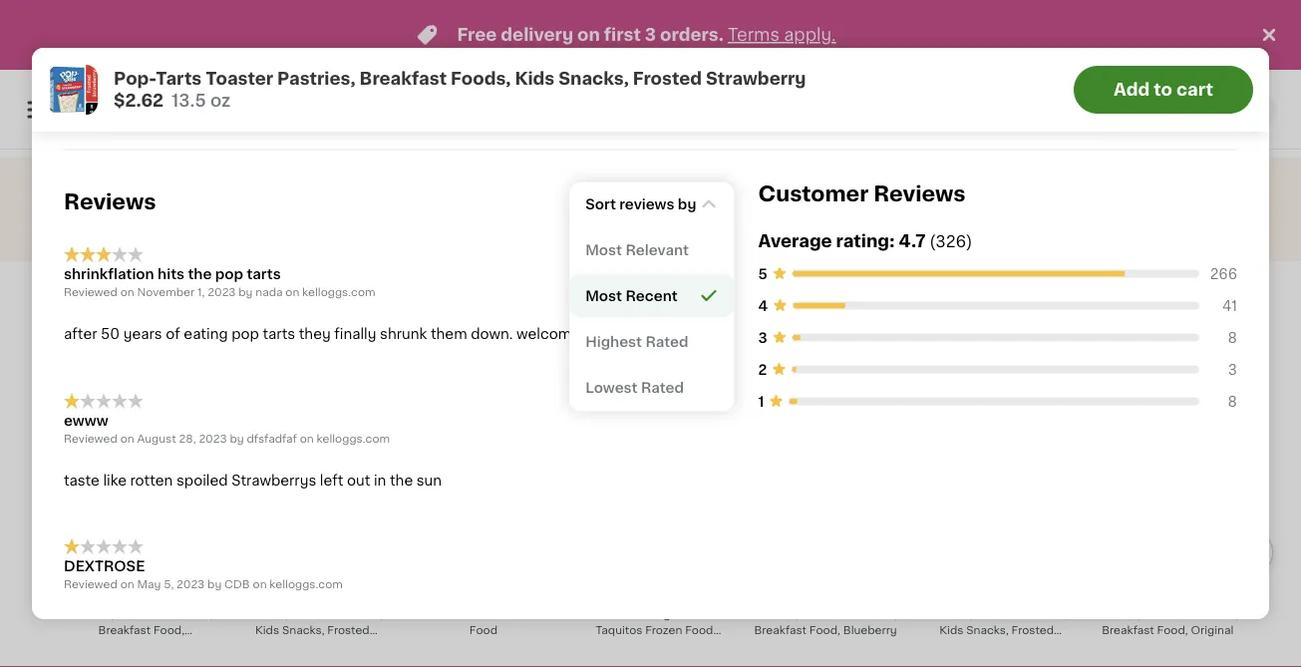 Task type: describe. For each thing, give the bounding box(es) containing it.
lowest rated button
[[569, 365, 734, 409]]

breakfast inside kellogg's eggo frozen waffles, frozen breakfast, breakfast food, original
[[1102, 624, 1154, 635]]

a up 2,000
[[1153, 74, 1159, 85]]

nutrition
[[1098, 100, 1146, 111]]

strawberrys
[[231, 473, 316, 487]]

local
[[664, 192, 699, 206]]

kellogg's eggo frozen waffles, frozen breakfast, breakfast food, blueberry
[[754, 592, 897, 635]]

pastries, inside pop-tarts toaster pastries, breakfast foods, kids snacks, frosted strawberry $2.62 13.5 oz
[[277, 70, 356, 87]]

walmart show all 22 items element
[[140, 348, 1077, 368]]

2023 for dextrose
[[177, 578, 205, 589]]

8 for 3
[[1228, 331, 1237, 344]]

directions
[[64, 46, 139, 60]]

1,
[[197, 287, 205, 298]]

on down shrinkflation
[[120, 287, 134, 298]]

1 horizontal spatial pop-
[[264, 592, 290, 603]]

28,
[[179, 433, 196, 443]]

taste
[[64, 473, 100, 487]]

results for "food"
[[56, 282, 328, 311]]

all for view
[[1115, 373, 1131, 387]]

1 vertical spatial the
[[390, 473, 413, 487]]

food inside delimex chicken & cheese large flour taquitos frozen food snacks
[[685, 624, 713, 635]]

on inside limited time offer region
[[577, 26, 600, 43]]

the % daily value (dv) tells you how much a nutrient in a serving of food contributes to a daily diet. 2,000 calories a day is used for general nutrition advice.
[[913, 74, 1228, 111]]

2,000
[[1149, 87, 1182, 98]]

out
[[347, 473, 370, 487]]

ewww reviewed on august 28, 2023 by dfsfadfaf on kelloggs.com
[[64, 413, 390, 443]]

breakfast, for buttermilk
[[157, 608, 213, 619]]

most relevant button
[[569, 228, 734, 272]]

sort
[[585, 197, 616, 211]]

taste like rotten spoiled strawberrys left out in the sun
[[64, 473, 442, 487]]

1 vertical spatial tarts
[[263, 327, 295, 341]]

serving
[[913, 87, 955, 98]]

to inside button
[[1154, 81, 1172, 98]]

0 vertical spatial most recent button
[[573, 186, 730, 218]]

welcome
[[517, 327, 580, 341]]

on right nada
[[285, 287, 299, 298]]

%
[[937, 74, 947, 85]]

down.
[[471, 327, 513, 341]]

0 horizontal spatial snacks,
[[282, 624, 325, 635]]

food, for blueberry
[[809, 624, 840, 635]]

0 horizontal spatial foods,
[[346, 608, 384, 619]]

snacks
[[635, 640, 674, 651]]

finally
[[334, 327, 376, 341]]

modern
[[602, 327, 656, 341]]

rated for highest rated
[[645, 335, 688, 348]]

they
[[299, 327, 331, 341]]

kellogg's for kellogg's eggo frozen waffles, frozen breakfast, breakfast food, original
[[1107, 592, 1158, 603]]

rated for lowest rated
[[641, 380, 684, 394]]

reviewed for ewww
[[64, 433, 117, 443]]

relevant
[[626, 243, 689, 257]]

delimex chicken & cheese large flour taquitos frozen food snacks
[[596, 592, 713, 651]]

pop-tarts toaster pastries, breakfast foods, kids snacks, frosted strawberry image
[[241, 439, 384, 582]]

★★★★★ for shrinkflation
[[64, 247, 144, 263]]

eating
[[184, 327, 228, 341]]

stop
[[114, 619, 146, 633]]

kellogg's eggo frozen waffles, frozen breakfast, breakfast food, blueberry button
[[748, 438, 903, 650]]

direct chat
[[892, 192, 972, 206]]

2 horizontal spatial snacks,
[[966, 624, 1009, 635]]

value
[[981, 74, 1011, 85]]

1 vertical spatial most recent
[[585, 289, 678, 303]]

by inside the sort reviews by button
[[678, 197, 696, 211]]

calories
[[913, 100, 957, 111]]

like
[[103, 473, 127, 487]]

1 pop-tarts toaster pastries, breakfast foods, kids snacks, frosted strawberry button from the left
[[235, 438, 390, 651]]

rating:
[[836, 232, 895, 249]]

2 vertical spatial the
[[201, 619, 225, 633]]

kellogg's eggo frozen waffles, frozen breakfast, breakfast food, buttermilk button
[[64, 438, 219, 651]]

20+
[[1134, 373, 1162, 387]]

kids inside pop-tarts toaster pastries, breakfast foods, kids snacks, frosted strawberry $2.62 13.5 oz
[[515, 70, 555, 87]]

sun
[[417, 473, 442, 487]]

years
[[123, 327, 162, 341]]

pop- inside pop-tarts toaster pastries, breakfast foods, kids snacks, frosted strawberry $2.62 13.5 oz
[[114, 70, 156, 87]]

dextrose.
[[228, 619, 294, 633]]

instacart logo image
[[68, 98, 187, 122]]

results
[[56, 282, 171, 311]]

with
[[149, 619, 179, 633]]

august
[[137, 433, 176, 443]]

0 horizontal spatial strawberry
[[282, 640, 343, 651]]

kellogg's eggo frozen waffles, frozen breakfast, breakfast food, buttermilk
[[70, 592, 213, 651]]

how
[[1092, 74, 1116, 85]]

0 button
[[1211, 90, 1277, 130]]

kellogg's eggo frozen waffles, frozen breakfast, breakfast food, buttermilk image
[[70, 439, 213, 582]]

orders.
[[660, 26, 724, 43]]

shrinkflation hits the pop tarts reviewed on november 1, 2023 by nada on kelloggs.com
[[64, 267, 376, 298]]

1 vertical spatial recent
[[626, 289, 678, 303]]

breakfast inside kellogg's eggo frozen waffles, frozen breakfast, breakfast food, blueberry
[[754, 624, 807, 635]]

flour
[[680, 608, 708, 619]]

2 pop-tarts toaster pastries, breakfast foods, kids snacks, frosted strawberry button from the left
[[919, 438, 1074, 651]]

item carousel region
[[64, 430, 1273, 667]]

rotten
[[130, 473, 173, 487]]

sort reviews by
[[585, 197, 696, 211]]

breakfast, for blueberry
[[841, 608, 897, 619]]

tarts inside pop-tarts toaster pastries, breakfast foods, kids snacks, frosted strawberry $2.62 13.5 oz
[[156, 70, 202, 87]]

terms apply. link
[[728, 26, 836, 43]]

lowest rated
[[585, 380, 684, 394]]

chef boyardee spaghetti and meatballs canned food button
[[406, 438, 561, 650]]

strawberry inside pop-tarts toaster pastries, breakfast foods, kids snacks, frosted strawberry $2.62 13.5 oz
[[706, 70, 806, 87]]

reviewed for dextrose
[[64, 578, 117, 589]]

highest
[[585, 335, 642, 348]]

after
[[64, 327, 97, 341]]

a down you
[[1082, 87, 1089, 98]]

0 vertical spatial most
[[601, 195, 638, 209]]

ready
[[64, 80, 109, 94]]

breakfast inside pop-tarts toaster pastries, breakfast foods, kids snacks, frosted strawberry $2.62 13.5 oz
[[360, 70, 447, 87]]

buttermilk
[[113, 640, 170, 651]]

daily
[[950, 74, 978, 85]]

delivery
[[501, 26, 573, 43]]

pop-tarts toaster pastries, breakfast foods, kids snacks, frosted strawberry $2.62 13.5 oz
[[114, 70, 806, 109]]

it's all local
[[618, 192, 699, 206]]

2 horizontal spatial kids
[[940, 624, 964, 635]]

2 horizontal spatial toaster
[[1004, 592, 1045, 603]]

266
[[1210, 267, 1237, 281]]

0 vertical spatial recent
[[641, 195, 694, 209]]

in inside 'the % daily value (dv) tells you how much a nutrient in a serving of food contributes to a daily diet. 2,000 calories a day is used for general nutrition advice.'
[[1209, 74, 1219, 85]]

view all 20+ items
[[1077, 373, 1205, 387]]

after 50 years of eating pop tarts they finally shrunk them down. welcome to modern capitalism
[[64, 327, 732, 341]]

a left "day"
[[960, 100, 967, 111]]

view all 20+ items link
[[64, 336, 1245, 430]]

to up walmart show all 22 items element
[[584, 327, 598, 341]]

ready to eat
[[64, 80, 154, 94]]

on right cdb on the left bottom
[[253, 578, 267, 589]]

oz
[[210, 92, 231, 109]]

is
[[993, 100, 1002, 111]]

contributes
[[1000, 87, 1065, 98]]

0 horizontal spatial kids
[[255, 624, 279, 635]]

the
[[913, 74, 934, 85]]

chef
[[414, 592, 441, 603]]

view
[[1077, 373, 1111, 387]]

them
[[431, 327, 467, 341]]

for inside 'the % daily value (dv) tells you how much a nutrient in a serving of food contributes to a daily diet. 2,000 calories a day is used for general nutrition advice.'
[[1035, 100, 1051, 111]]

0 horizontal spatial for
[[178, 282, 221, 311]]

eggo for buttermilk
[[134, 592, 162, 603]]

chat
[[940, 192, 972, 206]]

shrinkflation
[[64, 267, 154, 281]]

kellogg's eggo frozen waffles, frozen breakfast, breakfast food, original button
[[1090, 438, 1245, 650]]

0 horizontal spatial in
[[374, 473, 386, 487]]



Task type: locate. For each thing, give the bounding box(es) containing it.
0 horizontal spatial all
[[182, 619, 198, 633]]

flavor.
[[415, 619, 457, 633]]

reviews up shrinkflation
[[64, 191, 156, 212]]

foods,
[[451, 70, 511, 87], [346, 608, 384, 619], [1031, 608, 1068, 619]]

a
[[1153, 74, 1159, 85], [1222, 74, 1228, 85], [1082, 87, 1089, 98], [960, 100, 967, 111], [339, 619, 347, 633]]

2023 inside ewww reviewed on august 28, 2023 by dfsfadfaf on kelloggs.com
[[199, 433, 227, 443]]

reviews
[[874, 183, 966, 204], [64, 191, 156, 212]]

waffles,
[[70, 608, 114, 619], [754, 608, 799, 619], [1096, 608, 1141, 619]]

tarts up nada
[[247, 267, 281, 281]]

kelloggs.com up finally
[[302, 287, 376, 298]]

0 horizontal spatial kellogg's
[[80, 592, 131, 603]]

for down contributes
[[1035, 100, 1051, 111]]

sort reviews by button
[[569, 182, 734, 226]]

by left nada
[[238, 287, 253, 298]]

2 horizontal spatial pop-
[[948, 592, 974, 603]]

food, inside kellogg's eggo frozen waffles, frozen breakfast, breakfast food, buttermilk
[[154, 624, 185, 635]]

much
[[1118, 74, 1150, 85]]

food, for original
[[1157, 624, 1188, 635]]

reviewed inside ewww reviewed on august 28, 2023 by dfsfadfaf on kelloggs.com
[[64, 433, 117, 443]]

1 food from the left
[[469, 624, 498, 635]]

all left '20+'
[[1115, 373, 1131, 387]]

eggo inside kellogg's eggo frozen waffles, frozen breakfast, breakfast food, blueberry
[[818, 592, 847, 603]]

it
[[297, 619, 307, 633]]

breakfast, for original
[[1183, 608, 1239, 619]]

terms
[[728, 26, 780, 43]]

waffles, inside kellogg's eggo frozen waffles, frozen breakfast, breakfast food, original
[[1096, 608, 1141, 619]]

1 food, from the left
[[154, 624, 185, 635]]

1 horizontal spatial 3
[[758, 331, 768, 344]]

food, left original
[[1157, 624, 1188, 635]]

waffles, for kellogg's eggo frozen waffles, frozen breakfast, breakfast food, buttermilk
[[70, 608, 114, 619]]

pastries,
[[277, 70, 356, 87], [241, 608, 288, 619], [926, 608, 973, 619]]

most recent button
[[573, 186, 730, 218], [569, 274, 734, 318]]

add
[[1114, 81, 1150, 98]]

kids left it
[[255, 624, 279, 635]]

to inside 'the % daily value (dv) tells you how much a nutrient in a serving of food contributes to a daily diet. 2,000 calories a day is used for general nutrition advice.'
[[1068, 87, 1079, 98]]

1 horizontal spatial frosted
[[633, 70, 702, 87]]

2 horizontal spatial eggo
[[1160, 592, 1189, 603]]

pop
[[215, 267, 243, 281], [231, 327, 259, 341]]

highest rated
[[585, 335, 688, 348]]

0 vertical spatial in
[[1209, 74, 1219, 85]]

lowest
[[585, 380, 638, 394]]

eggo inside kellogg's eggo frozen waffles, frozen breakfast, breakfast food, original
[[1160, 592, 1189, 603]]

2023 for ewww
[[199, 433, 227, 443]]

3 reviewed from the top
[[64, 578, 117, 589]]

1 horizontal spatial snacks,
[[559, 70, 629, 87]]

dfsfadfaf
[[247, 433, 297, 443]]

on left first
[[577, 26, 600, 43]]

2023
[[208, 287, 236, 298], [199, 433, 227, 443], [177, 578, 205, 589]]

0 horizontal spatial toaster
[[206, 70, 273, 87]]

5,
[[164, 578, 174, 589]]

3 breakfast, from the left
[[1183, 608, 1239, 619]]

all
[[644, 192, 661, 206], [1115, 373, 1131, 387], [182, 619, 198, 633]]

1 horizontal spatial kellogg's
[[765, 592, 815, 603]]

0 vertical spatial of
[[957, 87, 969, 98]]

kelloggs.com
[[302, 287, 376, 298], [317, 433, 390, 443], [270, 578, 343, 589]]

1 vertical spatial for
[[178, 282, 221, 311]]

by left dfsfadfaf
[[230, 433, 244, 443]]

original
[[1191, 624, 1234, 635]]

food down flour
[[685, 624, 713, 635]]

1 horizontal spatial breakfast,
[[841, 608, 897, 619]]

on right dfsfadfaf
[[300, 433, 314, 443]]

tarts left they on the left of the page
[[263, 327, 295, 341]]

reviewed down ewww
[[64, 433, 117, 443]]

food, inside kellogg's eggo frozen waffles, frozen breakfast, breakfast food, original
[[1157, 624, 1188, 635]]

food down meatballs
[[469, 624, 498, 635]]

2 food, from the left
[[809, 624, 840, 635]]

breakfast, down 5, on the left bottom of the page
[[157, 608, 213, 619]]

1 vertical spatial pop
[[231, 327, 259, 341]]

first
[[604, 26, 641, 43]]

items
[[1165, 373, 1205, 387]]

kelloggs.com up it
[[270, 578, 343, 589]]

(326)
[[930, 233, 972, 249]]

0 horizontal spatial food,
[[154, 624, 185, 635]]

0 horizontal spatial breakfast,
[[157, 608, 213, 619]]

2 pop-tarts toaster pastries, breakfast foods, kids snacks, frosted strawberry from the left
[[926, 592, 1068, 651]]

kelloggs.com inside dextrose reviewed on may 5, 2023 by cdb on kelloggs.com
[[270, 578, 343, 589]]

2 horizontal spatial kellogg's
[[1107, 592, 1158, 603]]

2 food from the left
[[685, 624, 713, 635]]

kelloggs.com for has
[[270, 578, 343, 589]]

of inside 'the % daily value (dv) tells you how much a nutrient in a serving of food contributes to a daily diet. 2,000 calories a day is used for general nutrition advice.'
[[957, 87, 969, 98]]

reviewed
[[64, 287, 117, 298], [64, 433, 117, 443], [64, 578, 117, 589]]

kellogg's inside kellogg's eggo frozen waffles, frozen breakfast, breakfast food, original
[[1107, 592, 1158, 603]]

customer reviews
[[758, 183, 966, 204]]

0 horizontal spatial pop-
[[114, 70, 156, 87]]

eat
[[131, 80, 154, 94]]

1 vertical spatial reviewed
[[64, 433, 117, 443]]

1 horizontal spatial tarts
[[290, 592, 317, 603]]

2 horizontal spatial breakfast,
[[1183, 608, 1239, 619]]

has
[[311, 619, 336, 633]]

in right nutrient
[[1209, 74, 1219, 85]]

to left eat
[[113, 80, 127, 94]]

0 horizontal spatial food
[[469, 624, 498, 635]]

breakfast inside kellogg's eggo frozen waffles, frozen breakfast, breakfast food, buttermilk
[[98, 624, 151, 635]]

most for most relevant button
[[585, 243, 622, 257]]

0 vertical spatial rated
[[645, 335, 688, 348]]

5
[[758, 267, 768, 281]]

kellogg's inside kellogg's eggo frozen waffles, frozen breakfast, breakfast food, blueberry
[[765, 592, 815, 603]]

2 kellogg's from the left
[[765, 592, 815, 603]]

"food"
[[228, 282, 328, 311]]

pop right the eating
[[231, 327, 259, 341]]

1 eggo from the left
[[134, 592, 162, 603]]

1 horizontal spatial pop-tarts toaster pastries, breakfast foods, kids snacks, frosted strawberry button
[[919, 438, 1074, 651]]

1 horizontal spatial all
[[644, 192, 661, 206]]

by right reviews
[[678, 197, 696, 211]]

all right it's
[[644, 192, 661, 206]]

for
[[1035, 100, 1051, 111], [178, 282, 221, 311]]

may
[[137, 578, 161, 589]]

3 eggo from the left
[[1160, 592, 1189, 603]]

$2.62
[[114, 92, 163, 109]]

2 8 from the top
[[1228, 394, 1237, 408]]

1 reviewed from the top
[[64, 287, 117, 298]]

the inside shrinkflation hits the pop tarts reviewed on november 1, 2023 by nada on kelloggs.com
[[188, 267, 212, 281]]

all for it's
[[644, 192, 661, 206]]

eggo for blueberry
[[818, 592, 847, 603]]

by
[[678, 197, 696, 211], [238, 287, 253, 298], [230, 433, 244, 443], [207, 578, 222, 589]]

blueberry
[[843, 624, 897, 635]]

waffles, for kellogg's eggo frozen waffles, frozen breakfast, breakfast food, original
[[1096, 608, 1141, 619]]

0 vertical spatial the
[[188, 267, 212, 281]]

it's
[[618, 192, 641, 206]]

41
[[1222, 299, 1237, 313]]

2 vertical spatial most
[[585, 289, 622, 303]]

1 vertical spatial of
[[166, 327, 180, 341]]

2 eggo from the left
[[818, 592, 847, 603]]

★★★★★ for ewww
[[64, 393, 144, 409]]

1 horizontal spatial in
[[1209, 74, 1219, 85]]

2 horizontal spatial strawberry
[[966, 640, 1027, 651]]

2 waffles, from the left
[[754, 608, 799, 619]]

by left cdb on the left bottom
[[207, 578, 222, 589]]

2 horizontal spatial 3
[[1228, 362, 1237, 376]]

shrunk
[[380, 327, 427, 341]]

8 for 1
[[1228, 394, 1237, 408]]

2023 inside shrinkflation hits the pop tarts reviewed on november 1, 2023 by nada on kelloggs.com
[[208, 287, 236, 298]]

food, inside kellogg's eggo frozen waffles, frozen breakfast, breakfast food, blueberry
[[809, 624, 840, 635]]

1 vertical spatial rated
[[641, 380, 684, 394]]

1 horizontal spatial toaster
[[320, 592, 361, 603]]

on left may
[[120, 578, 134, 589]]

the left sun
[[390, 473, 413, 487]]

1 horizontal spatial for
[[1035, 100, 1051, 111]]

2023 right 28,
[[199, 433, 227, 443]]

kelloggs.com inside ewww reviewed on august 28, 2023 by dfsfadfaf on kelloggs.com
[[317, 433, 390, 443]]

to up advice.
[[1154, 81, 1172, 98]]

0 vertical spatial kelloggs.com
[[302, 287, 376, 298]]

1 vertical spatial most recent button
[[569, 274, 734, 318]]

4
[[758, 299, 768, 313]]

8
[[1228, 331, 1237, 344], [1228, 394, 1237, 408]]

most recent
[[601, 195, 694, 209], [585, 289, 678, 303]]

0 horizontal spatial frosted
[[327, 624, 370, 635]]

for down hits at the top left of page
[[178, 282, 221, 311]]

1 horizontal spatial strawberry
[[706, 70, 806, 87]]

3 kellogg's from the left
[[1107, 592, 1158, 603]]

0 horizontal spatial 3
[[645, 26, 656, 43]]

by inside ewww reviewed on august 28, 2023 by dfsfadfaf on kelloggs.com
[[230, 433, 244, 443]]

1 vertical spatial kelloggs.com
[[317, 433, 390, 443]]

2 vertical spatial kelloggs.com
[[270, 578, 343, 589]]

3 up 2
[[758, 331, 768, 344]]

reviewed down shrinkflation
[[64, 287, 117, 298]]

please
[[64, 619, 111, 633]]

chef boyardee spaghetti and meatballs canned food
[[414, 592, 553, 635]]

1 breakfast, from the left
[[157, 608, 213, 619]]

boyardee
[[443, 592, 497, 603]]

frosted inside pop-tarts toaster pastries, breakfast foods, kids snacks, frosted strawberry $2.62 13.5 oz
[[633, 70, 702, 87]]

1 vertical spatial 2023
[[199, 433, 227, 443]]

by inside dextrose reviewed on may 5, 2023 by cdb on kelloggs.com
[[207, 578, 222, 589]]

delimex chicken & cheese large flour taquitos frozen food snacks button
[[577, 438, 732, 651]]

tarts inside shrinkflation hits the pop tarts reviewed on november 1, 2023 by nada on kelloggs.com
[[247, 267, 281, 281]]

1 vertical spatial most
[[585, 243, 622, 257]]

1 horizontal spatial pop-tarts toaster pastries, breakfast foods, kids snacks, frosted strawberry
[[926, 592, 1068, 651]]

3 right first
[[645, 26, 656, 43]]

&
[[698, 592, 707, 603]]

2 vertical spatial 3
[[1228, 362, 1237, 376]]

1 vertical spatial 8
[[1228, 394, 1237, 408]]

2023 right 5, on the left bottom of the page
[[177, 578, 205, 589]]

direct
[[892, 192, 936, 206]]

to up the general
[[1068, 87, 1079, 98]]

1 horizontal spatial reviews
[[874, 183, 966, 204]]

eggo for original
[[1160, 592, 1189, 603]]

foods, inside pop-tarts toaster pastries, breakfast foods, kids snacks, frosted strawberry $2.62 13.5 oz
[[451, 70, 511, 87]]

breakfast, inside kellogg's eggo frozen waffles, frozen breakfast, breakfast food, original
[[1183, 608, 1239, 619]]

hits
[[158, 267, 185, 281]]

3 waffles, from the left
[[1096, 608, 1141, 619]]

frozen inside delimex chicken & cheese large flour taquitos frozen food snacks
[[645, 624, 682, 635]]

2 horizontal spatial frosted
[[1012, 624, 1054, 635]]

pop up results for "food"
[[215, 267, 243, 281]]

frosted
[[633, 70, 702, 87], [327, 624, 370, 635], [1012, 624, 1054, 635]]

0 vertical spatial tarts
[[247, 267, 281, 281]]

average
[[758, 232, 832, 249]]

the left dextrose.
[[201, 619, 225, 633]]

1 kellogg's from the left
[[80, 592, 131, 603]]

1 waffles, from the left
[[70, 608, 114, 619]]

kellogg's for kellogg's eggo frozen waffles, frozen breakfast, breakfast food, buttermilk
[[80, 592, 131, 603]]

capitalism
[[660, 327, 732, 341]]

1 pop-tarts toaster pastries, breakfast foods, kids snacks, frosted strawberry from the left
[[241, 592, 384, 651]]

dextrose reviewed on may 5, 2023 by cdb on kelloggs.com
[[64, 559, 343, 589]]

recent
[[641, 195, 694, 209], [626, 289, 678, 303]]

1 horizontal spatial kids
[[515, 70, 555, 87]]

waffles, inside kellogg's eggo frozen waffles, frozen breakfast, breakfast food, buttermilk
[[70, 608, 114, 619]]

food, left blueberry
[[809, 624, 840, 635]]

0 vertical spatial all
[[644, 192, 661, 206]]

chef boyardee spaghetti and meatballs canned food image
[[412, 439, 555, 582]]

0 vertical spatial reviewed
[[64, 287, 117, 298]]

0 vertical spatial for
[[1035, 100, 1051, 111]]

0 horizontal spatial pop-tarts toaster pastries, breakfast foods, kids snacks, frosted strawberry button
[[235, 438, 390, 651]]

0 horizontal spatial reviews
[[64, 191, 156, 212]]

a right cart
[[1222, 74, 1228, 85]]

1 horizontal spatial eggo
[[818, 592, 847, 603]]

2 horizontal spatial all
[[1115, 373, 1131, 387]]

food inside chef boyardee spaghetti and meatballs canned food
[[469, 624, 498, 635]]

2 vertical spatial reviewed
[[64, 578, 117, 589]]

kelloggs.com for in
[[317, 433, 390, 443]]

1 vertical spatial in
[[374, 473, 386, 487]]

waffles, for kellogg's eggo frozen waffles, frozen breakfast, breakfast food, blueberry
[[754, 608, 799, 619]]

★★★★★ for dextrose
[[64, 539, 144, 555]]

november
[[137, 287, 195, 298]]

0 horizontal spatial of
[[166, 327, 180, 341]]

advice.
[[1148, 100, 1188, 111]]

2 vertical spatial 2023
[[177, 578, 205, 589]]

breakfast, up original
[[1183, 608, 1239, 619]]

highest rated button
[[569, 320, 734, 363]]

2 horizontal spatial waffles,
[[1096, 608, 1141, 619]]

1 8 from the top
[[1228, 331, 1237, 344]]

kelloggs.com inside shrinkflation hits the pop tarts reviewed on november 1, 2023 by nada on kelloggs.com
[[302, 287, 376, 298]]

of down "daily"
[[957, 87, 969, 98]]

meatballs
[[445, 608, 499, 619]]

tarts
[[247, 267, 281, 281], [263, 327, 295, 341]]

free delivery on first 3 orders. terms apply.
[[457, 26, 836, 43]]

13.5
[[171, 92, 206, 109]]

of right "years"
[[166, 327, 180, 341]]

delimex
[[602, 592, 647, 603]]

breakfast, up blueberry
[[841, 608, 897, 619]]

spoiled
[[176, 473, 228, 487]]

0 vertical spatial pop
[[215, 267, 243, 281]]

you
[[1069, 74, 1090, 85]]

snacks, inside pop-tarts toaster pastries, breakfast foods, kids snacks, frosted strawberry $2.62 13.5 oz
[[559, 70, 629, 87]]

2 horizontal spatial foods,
[[1031, 608, 1068, 619]]

1 horizontal spatial foods,
[[451, 70, 511, 87]]

toaster inside pop-tarts toaster pastries, breakfast foods, kids snacks, frosted strawberry $2.62 13.5 oz
[[206, 70, 273, 87]]

0 horizontal spatial eggo
[[134, 592, 162, 603]]

on left august
[[120, 433, 134, 443]]

3 right the items
[[1228, 362, 1237, 376]]

0 vertical spatial most recent
[[601, 195, 694, 209]]

1 horizontal spatial waffles,
[[754, 608, 799, 619]]

diet.
[[1121, 87, 1146, 98]]

eggo inside kellogg's eggo frozen waffles, frozen breakfast, breakfast food, buttermilk
[[134, 592, 162, 603]]

breakfast, inside kellogg's eggo frozen waffles, frozen breakfast, breakfast food, buttermilk
[[157, 608, 213, 619]]

limited time offer region
[[0, 0, 1257, 70]]

large
[[646, 608, 678, 619]]

nada
[[255, 287, 283, 298]]

1 horizontal spatial food,
[[809, 624, 840, 635]]

reviews up 4.7
[[874, 183, 966, 204]]

apply.
[[784, 26, 836, 43]]

free
[[457, 26, 497, 43]]

kids down delivery
[[515, 70, 555, 87]]

to
[[113, 80, 127, 94], [1154, 81, 1172, 98], [1068, 87, 1079, 98], [584, 327, 598, 341]]

2 horizontal spatial tarts
[[974, 592, 1001, 603]]

2 breakfast, from the left
[[841, 608, 897, 619]]

kids right blueberry
[[940, 624, 964, 635]]

2023 right the '1,'
[[208, 287, 236, 298]]

0 vertical spatial 8
[[1228, 331, 1237, 344]]

nutrient
[[1162, 74, 1206, 85]]

3 food, from the left
[[1157, 624, 1188, 635]]

1 vertical spatial all
[[1115, 373, 1131, 387]]

2 horizontal spatial food,
[[1157, 624, 1188, 635]]

food, for buttermilk
[[154, 624, 185, 635]]

3 inside limited time offer region
[[645, 26, 656, 43]]

left
[[320, 473, 343, 487]]

0 horizontal spatial waffles,
[[70, 608, 114, 619]]

kellogg's for kellogg's eggo frozen waffles, frozen breakfast, breakfast food, blueberry
[[765, 592, 815, 603]]

breakfast, inside kellogg's eggo frozen waffles, frozen breakfast, breakfast food, blueberry
[[841, 608, 897, 619]]

please stop with all the dextrose. it has a bad fake flavor.
[[64, 619, 457, 633]]

2 reviewed from the top
[[64, 433, 117, 443]]

waffles, inside kellogg's eggo frozen waffles, frozen breakfast, breakfast food, blueberry
[[754, 608, 799, 619]]

2 vertical spatial all
[[182, 619, 198, 633]]

protein 3g
[[904, 42, 965, 53]]

food, up buttermilk
[[154, 624, 185, 635]]

average rating: 4.7 (326)
[[758, 232, 972, 249]]

3
[[645, 26, 656, 43], [758, 331, 768, 344], [1228, 362, 1237, 376]]

0 vertical spatial 3
[[645, 26, 656, 43]]

all right with
[[182, 619, 198, 633]]

kelloggs.com up out
[[317, 433, 390, 443]]

1 vertical spatial 3
[[758, 331, 768, 344]]

★★★★★
[[64, 247, 144, 263], [64, 247, 144, 263], [64, 393, 144, 409], [64, 539, 144, 555]]

by inside shrinkflation hits the pop tarts reviewed on november 1, 2023 by nada on kelloggs.com
[[238, 287, 253, 298]]

day
[[970, 100, 991, 111]]

4.7
[[899, 232, 926, 249]]

0 horizontal spatial pop-tarts toaster pastries, breakfast foods, kids snacks, frosted strawberry
[[241, 592, 384, 651]]

spaghetti
[[500, 592, 553, 603]]

reviewed down 'dextrose'
[[64, 578, 117, 589]]

in right out
[[374, 473, 386, 487]]

most for bottom most recent button
[[585, 289, 622, 303]]

1 horizontal spatial food
[[685, 624, 713, 635]]

1 horizontal spatial of
[[957, 87, 969, 98]]

0 horizontal spatial tarts
[[156, 70, 202, 87]]

pop inside shrinkflation hits the pop tarts reviewed on november 1, 2023 by nada on kelloggs.com
[[215, 267, 243, 281]]

(dv)
[[1014, 74, 1040, 85]]

a right has
[[339, 619, 347, 633]]

2023 inside dextrose reviewed on may 5, 2023 by cdb on kelloggs.com
[[177, 578, 205, 589]]

the up the '1,'
[[188, 267, 212, 281]]

kellogg's inside kellogg's eggo frozen waffles, frozen breakfast, breakfast food, buttermilk
[[80, 592, 131, 603]]

most
[[601, 195, 638, 209], [585, 243, 622, 257], [585, 289, 622, 303]]

reviewed inside dextrose reviewed on may 5, 2023 by cdb on kelloggs.com
[[64, 578, 117, 589]]

1
[[758, 394, 764, 408]]

reviewed inside shrinkflation hits the pop tarts reviewed on november 1, 2023 by nada on kelloggs.com
[[64, 287, 117, 298]]

0 vertical spatial 2023
[[208, 287, 236, 298]]

daily
[[1091, 87, 1118, 98]]



Task type: vqa. For each thing, say whether or not it's contained in the screenshot.
topmost the your
no



